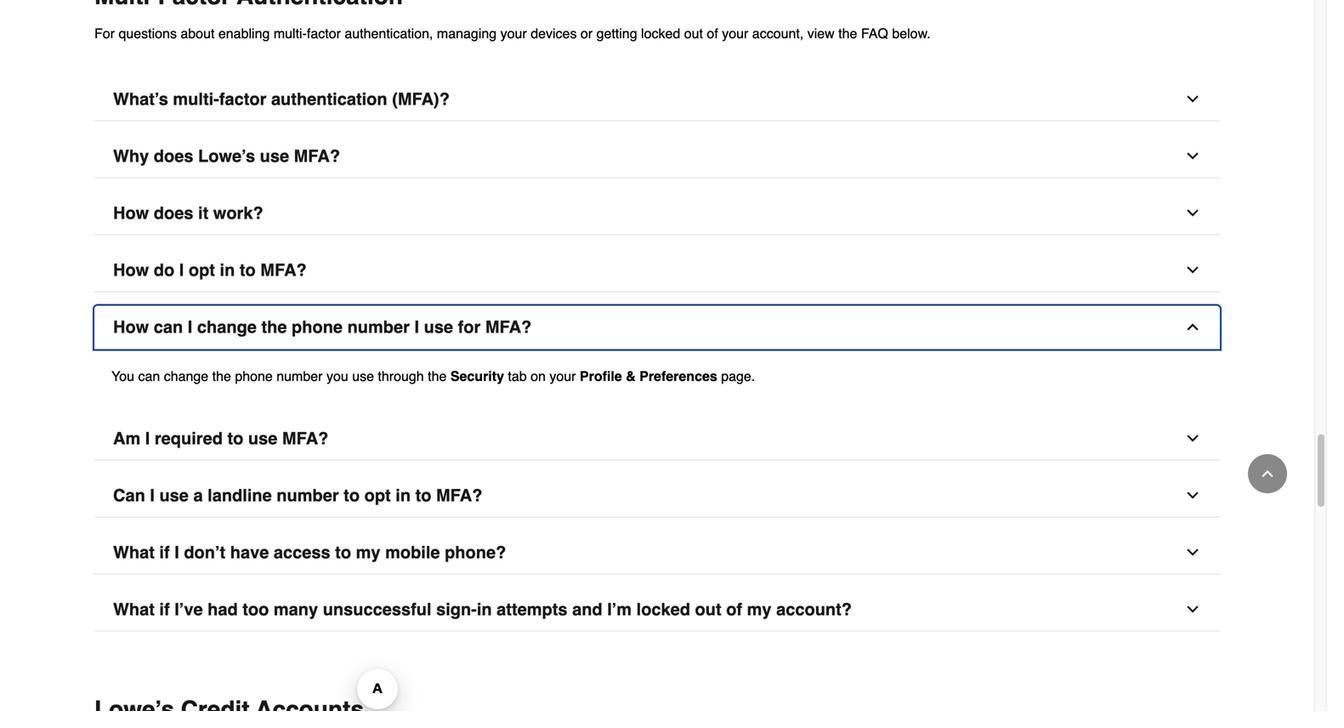 Task type: vqa. For each thing, say whether or not it's contained in the screenshot.
page.
yes



Task type: describe. For each thing, give the bounding box(es) containing it.
number for to
[[277, 486, 339, 505]]

chevron down image for many
[[1185, 601, 1202, 618]]

scroll to top element
[[1249, 454, 1288, 493]]

to up 'what if i don't have access to my mobile phone?'
[[344, 486, 360, 505]]

security
[[451, 368, 504, 384]]

use left a
[[159, 486, 189, 505]]

account?
[[777, 600, 852, 619]]

use right 'you'
[[352, 368, 374, 384]]

you can change the phone number you use through the security tab on your profile & preferences page.
[[111, 368, 756, 384]]

can for i
[[154, 317, 183, 337]]

what if i've had too many unsuccessful sign-in attempts and i'm locked out of my account?
[[113, 600, 852, 619]]

what for what if i don't have access to my mobile phone?
[[113, 543, 155, 562]]

on
[[531, 368, 546, 384]]

i'm
[[608, 600, 632, 619]]

how does it work?
[[113, 203, 263, 223]]

am i required to use mfa?
[[113, 429, 329, 448]]

how can i change the phone number i use for mfa? button
[[94, 306, 1221, 349]]

chevron down image inside why does lowe's use mfa? button
[[1185, 148, 1202, 165]]

through
[[378, 368, 424, 384]]

&
[[626, 368, 636, 384]]

chevron down image for number
[[1185, 487, 1202, 504]]

i've
[[175, 600, 203, 619]]

to up mobile
[[416, 486, 432, 505]]

or
[[581, 26, 593, 41]]

to right access
[[335, 543, 351, 562]]

does for how
[[154, 203, 193, 223]]

factor inside button
[[219, 89, 267, 109]]

many
[[274, 600, 318, 619]]

how do i opt in to mfa? button
[[94, 249, 1221, 292]]

locked for getting
[[641, 26, 681, 41]]

i down how do i opt in to mfa?
[[188, 317, 193, 337]]

does for why
[[154, 146, 193, 166]]

number for you
[[277, 368, 323, 384]]

can
[[113, 486, 145, 505]]

had
[[208, 600, 238, 619]]

chevron down image for to
[[1185, 262, 1202, 279]]

faq
[[862, 26, 889, 41]]

mfa? up the how can i change the phone number i use for mfa?
[[261, 260, 307, 280]]

it
[[198, 203, 209, 223]]

what if i don't have access to my mobile phone? button
[[94, 531, 1221, 575]]

why does lowe's use mfa? button
[[94, 135, 1221, 178]]

do
[[154, 260, 175, 280]]

below.
[[893, 26, 931, 41]]

mfa? up can i use a landline number to opt in to mfa?
[[282, 429, 329, 448]]

why
[[113, 146, 149, 166]]

i inside how do i opt in to mfa? button
[[179, 260, 184, 280]]

chevron down image for access
[[1185, 544, 1202, 561]]

chevron up image
[[1185, 319, 1202, 336]]

opt inside button
[[189, 260, 215, 280]]

out for your
[[685, 26, 703, 41]]

how for how do i opt in to mfa?
[[113, 260, 149, 280]]

for
[[94, 26, 115, 41]]

chevron down image for what's multi-factor authentication (mfa)?
[[1185, 91, 1202, 108]]

opt inside button
[[365, 486, 391, 505]]

i inside am i required to use mfa? button
[[145, 429, 150, 448]]

mfa? down authentication
[[294, 146, 340, 166]]

what if i've had too many unsuccessful sign-in attempts and i'm locked out of my account? button
[[94, 588, 1221, 632]]

page.
[[722, 368, 756, 384]]

and
[[573, 600, 603, 619]]

1 vertical spatial my
[[747, 600, 772, 619]]

2 horizontal spatial your
[[722, 26, 749, 41]]

tab
[[508, 368, 527, 384]]

phone inside button
[[292, 317, 343, 337]]



Task type: locate. For each thing, give the bounding box(es) containing it.
opt right do
[[189, 260, 215, 280]]

authentication
[[271, 89, 388, 109]]

i inside the can i use a landline number to opt in to mfa? button
[[150, 486, 155, 505]]

opt up mobile
[[365, 486, 391, 505]]

to
[[240, 260, 256, 280], [228, 429, 244, 448], [344, 486, 360, 505], [416, 486, 432, 505], [335, 543, 351, 562]]

0 vertical spatial in
[[220, 260, 235, 280]]

for
[[458, 317, 481, 337]]

phone?
[[445, 543, 506, 562]]

chevron down image inside what's multi-factor authentication (mfa)? button
[[1185, 91, 1202, 108]]

mfa? right for
[[486, 317, 532, 337]]

why does lowe's use mfa?
[[113, 146, 340, 166]]

1 vertical spatial can
[[138, 368, 160, 384]]

for questions about enabling multi-factor authentication, managing your devices or getting locked out of your account, view the faq below.
[[94, 26, 931, 41]]

attempts
[[497, 600, 568, 619]]

use right lowe's at the top of page
[[260, 146, 289, 166]]

my
[[356, 543, 381, 562], [747, 600, 772, 619]]

2 how from the top
[[113, 260, 149, 280]]

1 vertical spatial factor
[[219, 89, 267, 109]]

3 how from the top
[[113, 317, 149, 337]]

2 vertical spatial in
[[477, 600, 492, 619]]

how can i change the phone number i use for mfa?
[[113, 317, 532, 337]]

how do i opt in to mfa?
[[113, 260, 307, 280]]

1 what from the top
[[113, 543, 155, 562]]

of
[[707, 26, 719, 41], [727, 600, 743, 619]]

i right can at the bottom left
[[150, 486, 155, 505]]

in for number
[[396, 486, 411, 505]]

0 vertical spatial multi-
[[274, 26, 307, 41]]

2 what from the top
[[113, 600, 155, 619]]

1 vertical spatial chevron down image
[[1185, 430, 1202, 447]]

1 vertical spatial opt
[[365, 486, 391, 505]]

chevron down image inside am i required to use mfa? button
[[1185, 430, 1202, 447]]

locked for i'm
[[637, 600, 691, 619]]

you
[[111, 368, 134, 384]]

if for i
[[159, 543, 170, 562]]

1 vertical spatial in
[[396, 486, 411, 505]]

chevron down image for am i required to use mfa?
[[1185, 430, 1202, 447]]

1 horizontal spatial opt
[[365, 486, 391, 505]]

how inside button
[[113, 203, 149, 223]]

phone up am i required to use mfa?
[[235, 368, 273, 384]]

number up through
[[348, 317, 410, 337]]

locked
[[641, 26, 681, 41], [637, 600, 691, 619]]

you
[[327, 368, 349, 384]]

if for i've
[[159, 600, 170, 619]]

0 vertical spatial factor
[[307, 26, 341, 41]]

unsuccessful
[[323, 600, 432, 619]]

(mfa)?
[[392, 89, 450, 109]]

in left attempts
[[477, 600, 492, 619]]

how left do
[[113, 260, 149, 280]]

factor
[[307, 26, 341, 41], [219, 89, 267, 109]]

mobile
[[385, 543, 440, 562]]

1 vertical spatial does
[[154, 203, 193, 223]]

chevron down image inside what if i've had too many unsuccessful sign-in attempts and i'm locked out of my account? button
[[1185, 601, 1202, 618]]

0 vertical spatial change
[[197, 317, 257, 337]]

chevron up image
[[1260, 465, 1277, 482]]

can right you
[[138, 368, 160, 384]]

0 horizontal spatial phone
[[235, 368, 273, 384]]

0 horizontal spatial your
[[501, 26, 527, 41]]

questions
[[119, 26, 177, 41]]

4 chevron down image from the top
[[1185, 487, 1202, 504]]

chevron down image
[[1185, 148, 1202, 165], [1185, 205, 1202, 222], [1185, 262, 1202, 279], [1185, 487, 1202, 504], [1185, 544, 1202, 561], [1185, 601, 1202, 618]]

0 vertical spatial what
[[113, 543, 155, 562]]

change down how do i opt in to mfa?
[[197, 317, 257, 337]]

profile
[[580, 368, 622, 384]]

what's multi-factor authentication (mfa)?
[[113, 89, 450, 109]]

authentication,
[[345, 26, 433, 41]]

am
[[113, 429, 141, 448]]

1 vertical spatial of
[[727, 600, 743, 619]]

of left account?
[[727, 600, 743, 619]]

5 chevron down image from the top
[[1185, 544, 1202, 561]]

i left don't
[[175, 543, 179, 562]]

i right do
[[179, 260, 184, 280]]

0 vertical spatial phone
[[292, 317, 343, 337]]

phone up 'you'
[[292, 317, 343, 337]]

can i use a landline number to opt in to mfa?
[[113, 486, 483, 505]]

1 if from the top
[[159, 543, 170, 562]]

account,
[[753, 26, 804, 41]]

chevron down image inside the can i use a landline number to opt in to mfa? button
[[1185, 487, 1202, 504]]

0 horizontal spatial opt
[[189, 260, 215, 280]]

0 vertical spatial if
[[159, 543, 170, 562]]

view
[[808, 26, 835, 41]]

change inside button
[[197, 317, 257, 337]]

mfa? up phone?
[[436, 486, 483, 505]]

2 does from the top
[[154, 203, 193, 223]]

multi- right 'enabling'
[[274, 26, 307, 41]]

how for how can i change the phone number i use for mfa?
[[113, 317, 149, 337]]

i right am
[[145, 429, 150, 448]]

the inside button
[[262, 317, 287, 337]]

0 vertical spatial number
[[348, 317, 410, 337]]

out down what if i don't have access to my mobile phone? button
[[695, 600, 722, 619]]

does
[[154, 146, 193, 166], [154, 203, 193, 223]]

2 vertical spatial how
[[113, 317, 149, 337]]

a
[[194, 486, 203, 505]]

factor left authentication,
[[307, 26, 341, 41]]

i up through
[[415, 317, 419, 337]]

locked right getting
[[641, 26, 681, 41]]

number up 'what if i don't have access to my mobile phone?'
[[277, 486, 339, 505]]

number
[[348, 317, 410, 337], [277, 368, 323, 384], [277, 486, 339, 505]]

0 vertical spatial opt
[[189, 260, 215, 280]]

1 how from the top
[[113, 203, 149, 223]]

3 chevron down image from the top
[[1185, 262, 1202, 279]]

chevron down image inside what if i don't have access to my mobile phone? button
[[1185, 544, 1202, 561]]

of left account,
[[707, 26, 719, 41]]

can down do
[[154, 317, 183, 337]]

0 vertical spatial chevron down image
[[1185, 91, 1202, 108]]

multi- right what's on the left of the page
[[173, 89, 219, 109]]

1 chevron down image from the top
[[1185, 91, 1202, 108]]

can
[[154, 317, 183, 337], [138, 368, 160, 384]]

mfa?
[[294, 146, 340, 166], [261, 260, 307, 280], [486, 317, 532, 337], [282, 429, 329, 448], [436, 486, 483, 505]]

1 vertical spatial locked
[[637, 600, 691, 619]]

1 horizontal spatial phone
[[292, 317, 343, 337]]

1 vertical spatial change
[[164, 368, 209, 384]]

of for your
[[707, 26, 719, 41]]

1 vertical spatial what
[[113, 600, 155, 619]]

2 if from the top
[[159, 600, 170, 619]]

getting
[[597, 26, 638, 41]]

work?
[[213, 203, 263, 223]]

0 horizontal spatial in
[[220, 260, 235, 280]]

1 horizontal spatial my
[[747, 600, 772, 619]]

in for many
[[477, 600, 492, 619]]

does left it
[[154, 203, 193, 223]]

0 vertical spatial how
[[113, 203, 149, 223]]

0 vertical spatial locked
[[641, 26, 681, 41]]

chevron down image inside how does it work? button
[[1185, 205, 1202, 222]]

multi-
[[274, 26, 307, 41], [173, 89, 219, 109]]

0 vertical spatial out
[[685, 26, 703, 41]]

does inside how does it work? button
[[154, 203, 193, 223]]

my left mobile
[[356, 543, 381, 562]]

how does it work? button
[[94, 192, 1221, 235]]

1 does from the top
[[154, 146, 193, 166]]

can inside button
[[154, 317, 183, 337]]

multi- inside button
[[173, 89, 219, 109]]

how down why
[[113, 203, 149, 223]]

am i required to use mfa? button
[[94, 417, 1221, 461]]

opt
[[189, 260, 215, 280], [365, 486, 391, 505]]

0 horizontal spatial my
[[356, 543, 381, 562]]

enabling
[[219, 26, 270, 41]]

1 horizontal spatial your
[[550, 368, 576, 384]]

1 vertical spatial out
[[695, 600, 722, 619]]

how for how does it work?
[[113, 203, 149, 223]]

what left i've
[[113, 600, 155, 619]]

use
[[260, 146, 289, 166], [424, 317, 453, 337], [352, 368, 374, 384], [248, 429, 278, 448], [159, 486, 189, 505]]

to down work?
[[240, 260, 256, 280]]

change
[[197, 317, 257, 337], [164, 368, 209, 384]]

access
[[274, 543, 331, 562]]

i inside what if i don't have access to my mobile phone? button
[[175, 543, 179, 562]]

out for my
[[695, 600, 722, 619]]

devices
[[531, 26, 577, 41]]

factor up why does lowe's use mfa?
[[219, 89, 267, 109]]

use up 'landline'
[[248, 429, 278, 448]]

your
[[501, 26, 527, 41], [722, 26, 749, 41], [550, 368, 576, 384]]

use left for
[[424, 317, 453, 337]]

1 horizontal spatial multi-
[[274, 26, 307, 41]]

2 vertical spatial number
[[277, 486, 339, 505]]

too
[[243, 600, 269, 619]]

what for what if i've had too many unsuccessful sign-in attempts and i'm locked out of my account?
[[113, 600, 155, 619]]

what down can at the bottom left
[[113, 543, 155, 562]]

don't
[[184, 543, 226, 562]]

number inside 'how can i change the phone number i use for mfa?' button
[[348, 317, 410, 337]]

2 chevron down image from the top
[[1185, 205, 1202, 222]]

to right required
[[228, 429, 244, 448]]

0 vertical spatial of
[[707, 26, 719, 41]]

of inside what if i've had too many unsuccessful sign-in attempts and i'm locked out of my account? button
[[727, 600, 743, 619]]

how
[[113, 203, 149, 223], [113, 260, 149, 280], [113, 317, 149, 337]]

in
[[220, 260, 235, 280], [396, 486, 411, 505], [477, 600, 492, 619]]

if left i've
[[159, 600, 170, 619]]

your left account,
[[722, 26, 749, 41]]

does right why
[[154, 146, 193, 166]]

0 vertical spatial can
[[154, 317, 183, 337]]

have
[[230, 543, 269, 562]]

1 vertical spatial if
[[159, 600, 170, 619]]

1 vertical spatial phone
[[235, 368, 273, 384]]

number inside the can i use a landline number to opt in to mfa? button
[[277, 486, 339, 505]]

in inside button
[[396, 486, 411, 505]]

in down work?
[[220, 260, 235, 280]]

what inside what if i've had too many unsuccessful sign-in attempts and i'm locked out of my account? button
[[113, 600, 155, 619]]

does inside why does lowe's use mfa? button
[[154, 146, 193, 166]]

in up mobile
[[396, 486, 411, 505]]

lowe's
[[198, 146, 255, 166]]

i
[[179, 260, 184, 280], [188, 317, 193, 337], [415, 317, 419, 337], [145, 429, 150, 448], [150, 486, 155, 505], [175, 543, 179, 562]]

locked right i'm
[[637, 600, 691, 619]]

preferences
[[640, 368, 718, 384]]

what's
[[113, 89, 168, 109]]

chevron down image
[[1185, 91, 1202, 108], [1185, 430, 1202, 447]]

0 vertical spatial does
[[154, 146, 193, 166]]

the
[[839, 26, 858, 41], [262, 317, 287, 337], [212, 368, 231, 384], [428, 368, 447, 384]]

0 vertical spatial my
[[356, 543, 381, 562]]

1 horizontal spatial in
[[396, 486, 411, 505]]

locked inside button
[[637, 600, 691, 619]]

out
[[685, 26, 703, 41], [695, 600, 722, 619]]

your right on
[[550, 368, 576, 384]]

number left 'you'
[[277, 368, 323, 384]]

1 horizontal spatial of
[[727, 600, 743, 619]]

my left account?
[[747, 600, 772, 619]]

phone
[[292, 317, 343, 337], [235, 368, 273, 384]]

0 horizontal spatial factor
[[219, 89, 267, 109]]

what if i don't have access to my mobile phone?
[[113, 543, 506, 562]]

about
[[181, 26, 215, 41]]

out up what's multi-factor authentication (mfa)? button
[[685, 26, 703, 41]]

1 horizontal spatial factor
[[307, 26, 341, 41]]

if
[[159, 543, 170, 562], [159, 600, 170, 619]]

1 chevron down image from the top
[[1185, 148, 1202, 165]]

chevron down image inside how do i opt in to mfa? button
[[1185, 262, 1202, 279]]

0 horizontal spatial of
[[707, 26, 719, 41]]

1 vertical spatial how
[[113, 260, 149, 280]]

change up required
[[164, 368, 209, 384]]

can for change
[[138, 368, 160, 384]]

1 vertical spatial multi-
[[173, 89, 219, 109]]

can i use a landline number to opt in to mfa? button
[[94, 474, 1221, 518]]

required
[[155, 429, 223, 448]]

what inside what if i don't have access to my mobile phone? button
[[113, 543, 155, 562]]

what
[[113, 543, 155, 562], [113, 600, 155, 619]]

of for my
[[727, 600, 743, 619]]

out inside button
[[695, 600, 722, 619]]

2 chevron down image from the top
[[1185, 430, 1202, 447]]

what's multi-factor authentication (mfa)? button
[[94, 78, 1221, 121]]

sign-
[[436, 600, 477, 619]]

6 chevron down image from the top
[[1185, 601, 1202, 618]]

0 horizontal spatial multi-
[[173, 89, 219, 109]]

landline
[[208, 486, 272, 505]]

1 vertical spatial number
[[277, 368, 323, 384]]

how up you
[[113, 317, 149, 337]]

if left don't
[[159, 543, 170, 562]]

2 horizontal spatial in
[[477, 600, 492, 619]]

your left devices
[[501, 26, 527, 41]]

managing
[[437, 26, 497, 41]]



